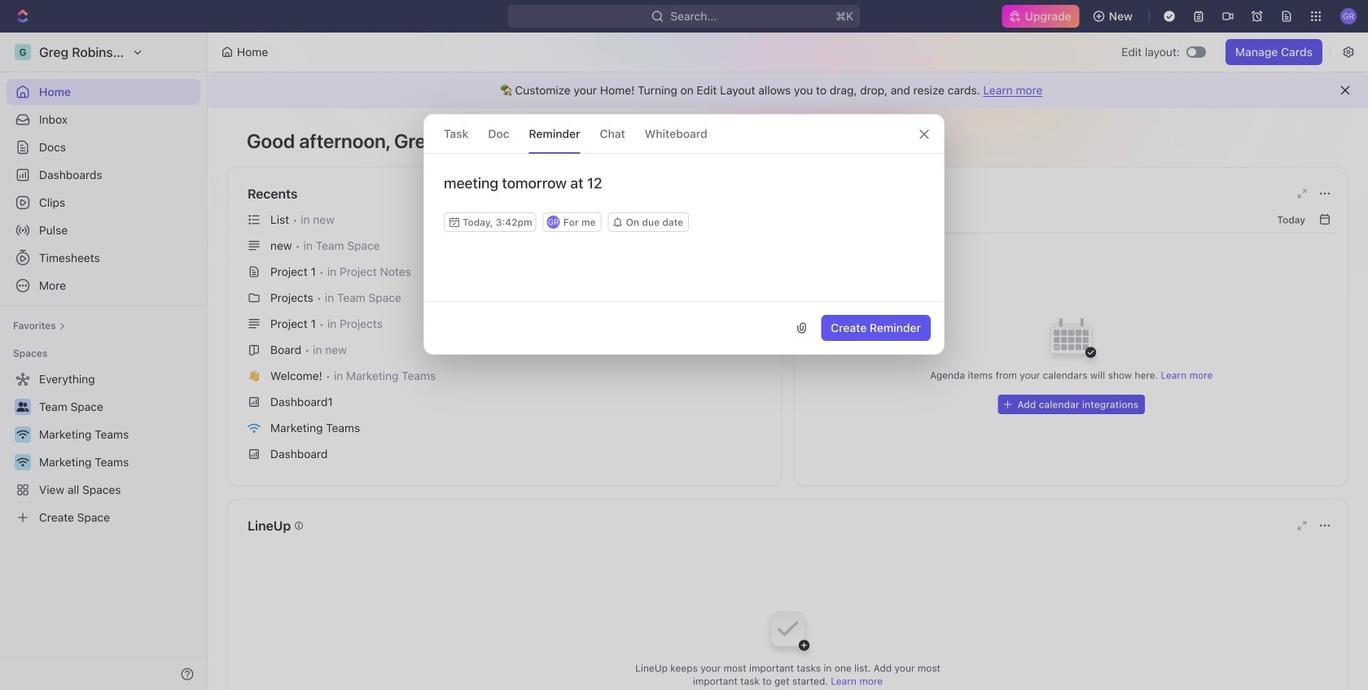 Task type: vqa. For each thing, say whether or not it's contained in the screenshot.
Sidebar navigation on the left of the page
yes



Task type: locate. For each thing, give the bounding box(es) containing it.
alert
[[208, 72, 1368, 108]]

tree
[[7, 367, 200, 531]]

wifi image
[[248, 423, 261, 434]]

tree inside 'sidebar' navigation
[[7, 367, 200, 531]]

Reminder na﻿me or type '/' for commands text field
[[424, 173, 944, 213]]

sidebar navigation
[[0, 33, 208, 691]]

dialog
[[424, 114, 945, 355]]



